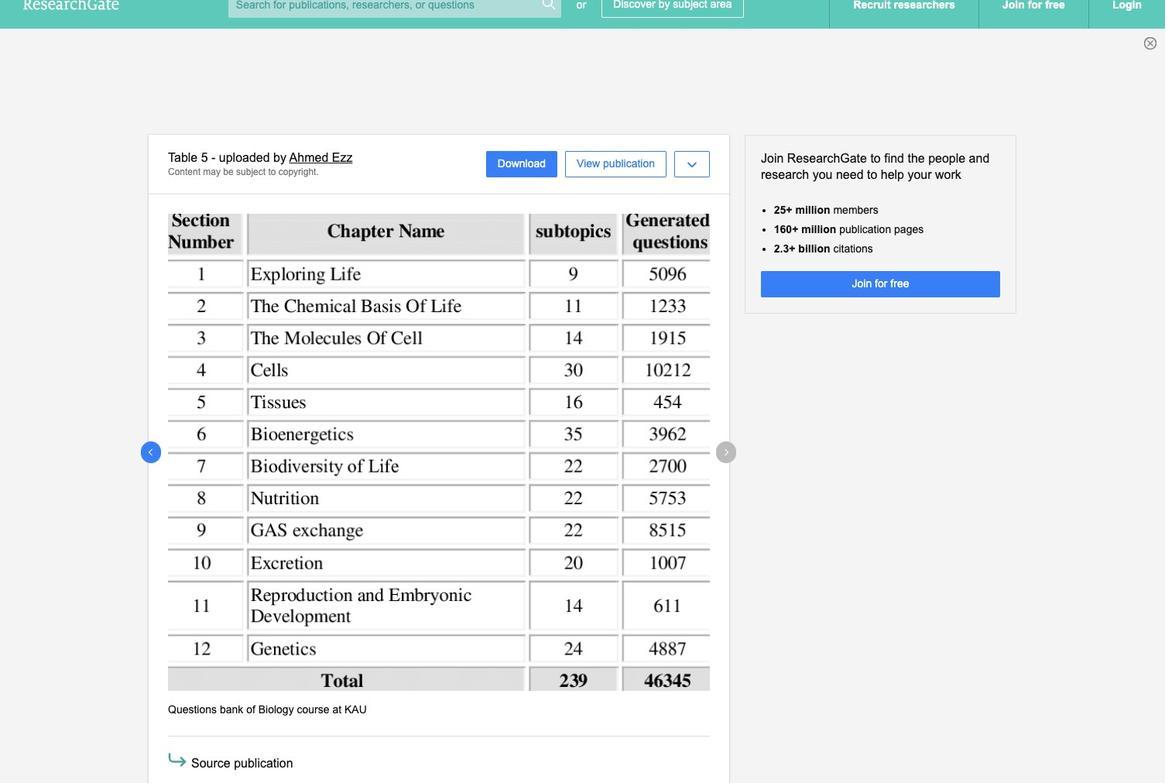 Task type: vqa. For each thing, say whether or not it's contained in the screenshot.
VARIOUS
no



Task type: locate. For each thing, give the bounding box(es) containing it.
be
[[223, 166, 234, 177]]

view publication
[[577, 157, 655, 170]]

may
[[203, 166, 221, 177]]

of
[[246, 703, 255, 715]]

view
[[577, 157, 600, 170]]

publication
[[603, 157, 655, 170], [840, 223, 892, 235], [234, 757, 293, 770]]

publication right the source
[[234, 757, 293, 770]]

source publication
[[191, 757, 293, 770]]

by
[[273, 151, 287, 164]]

to
[[871, 152, 881, 165], [268, 166, 276, 177], [867, 168, 878, 181]]

bank
[[220, 703, 243, 715]]

citations
[[834, 242, 873, 255]]

to left help
[[867, 168, 878, 181]]

source
[[191, 757, 231, 770]]

-
[[211, 151, 216, 164]]

1 vertical spatial join
[[852, 277, 872, 290]]

size m image
[[166, 748, 189, 771]]

people
[[929, 152, 966, 165]]

million right "25+"
[[796, 203, 831, 216]]

to down the by
[[268, 166, 276, 177]]

1 vertical spatial publication
[[840, 223, 892, 235]]

find
[[885, 152, 905, 165]]

join left for
[[852, 277, 872, 290]]

the
[[908, 152, 925, 165]]

questions bank of biology course at kau
[[168, 703, 367, 715]]

course
[[297, 703, 330, 715]]

ezz
[[332, 151, 353, 164]]

members
[[834, 203, 879, 216]]

your
[[908, 168, 932, 181]]

million up billion
[[802, 223, 837, 235]]

2 vertical spatial publication
[[234, 757, 293, 770]]

0 horizontal spatial join
[[761, 152, 784, 165]]

1 horizontal spatial join
[[852, 277, 872, 290]]

copyright.
[[279, 166, 319, 177]]

0 horizontal spatial publication
[[234, 757, 293, 770]]

publication down members
[[840, 223, 892, 235]]

main content
[[0, 135, 1166, 783]]

billion
[[799, 242, 831, 255]]

2 horizontal spatial publication
[[840, 223, 892, 235]]

questions bank of biology course at kau image
[[168, 214, 710, 691]]

size s image
[[541, 0, 557, 11]]

main content containing table 5
[[0, 135, 1166, 783]]

publication for source publication
[[234, 757, 293, 770]]

0 vertical spatial million
[[796, 203, 831, 216]]

to inside table 5 - uploaded by ahmed ezz content may be subject to copyright.
[[268, 166, 276, 177]]

join researchgate to find the people and research you need to help your work
[[761, 152, 990, 181]]

million
[[796, 203, 831, 216], [802, 223, 837, 235]]

help
[[881, 168, 905, 181]]

1 horizontal spatial publication
[[603, 157, 655, 170]]

join
[[761, 152, 784, 165], [852, 277, 872, 290]]

0 vertical spatial join
[[761, 152, 784, 165]]

0 vertical spatial publication
[[603, 157, 655, 170]]

join up research
[[761, 152, 784, 165]]

publication right view
[[603, 157, 655, 170]]

and
[[969, 152, 990, 165]]

ahmed
[[289, 151, 329, 164]]

join inside join researchgate to find the people and research you need to help your work
[[761, 152, 784, 165]]



Task type: describe. For each thing, give the bounding box(es) containing it.
work
[[936, 168, 962, 181]]

join for join for free
[[852, 277, 872, 290]]

Search for publications, researchers, or questions field
[[228, 0, 561, 18]]

table 5 - uploaded by ahmed ezz content may be subject to copyright.
[[168, 151, 353, 177]]

160+
[[774, 223, 799, 235]]

subject
[[236, 166, 266, 177]]

2.3+
[[774, 242, 796, 255]]

table
[[168, 151, 198, 164]]

to left find
[[871, 152, 881, 165]]

ahmed ezz link
[[289, 151, 353, 164]]

research
[[761, 168, 810, 181]]

join for join researchgate to find the people and research you need to help your work
[[761, 152, 784, 165]]

1 vertical spatial million
[[802, 223, 837, 235]]

25+ million members 160+ million publication pages 2.3+ billion citations
[[774, 203, 924, 255]]

researchgate
[[787, 152, 867, 165]]

questions
[[168, 703, 217, 715]]

5
[[201, 151, 208, 164]]

uploaded
[[219, 151, 270, 164]]

publication inside 25+ million members 160+ million publication pages 2.3+ billion citations
[[840, 223, 892, 235]]

content
[[168, 166, 201, 177]]

researchgate logo image
[[23, 0, 119, 10]]

25+
[[774, 203, 793, 216]]

join for free
[[852, 277, 910, 290]]

you
[[813, 168, 833, 181]]

biology
[[258, 703, 294, 715]]

for
[[875, 277, 888, 290]]

view publication link
[[565, 151, 667, 178]]

pages
[[895, 223, 924, 235]]

kau
[[345, 703, 367, 715]]

download
[[498, 157, 546, 170]]

need
[[836, 168, 864, 181]]

free
[[891, 277, 910, 290]]

join for free link
[[761, 271, 1001, 297]]

download link
[[486, 151, 558, 178]]

publication for view publication
[[603, 157, 655, 170]]

at
[[333, 703, 342, 715]]



